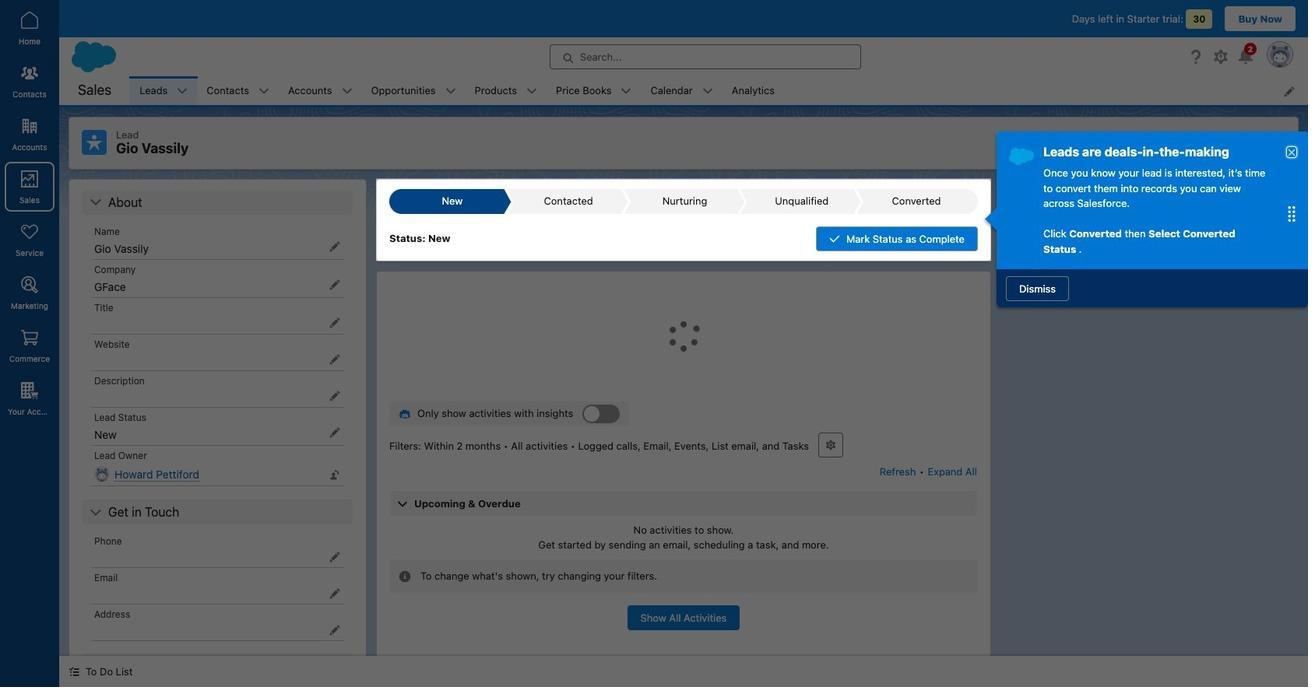 Task type: locate. For each thing, give the bounding box(es) containing it.
1 vertical spatial text default image
[[399, 571, 411, 583]]

status
[[389, 559, 978, 593]]

list item
[[722, 76, 784, 105]]

text default image
[[399, 408, 411, 420], [399, 571, 411, 583]]

list
[[130, 76, 1308, 105]]

lead image
[[82, 130, 107, 155]]

0 vertical spatial text default image
[[399, 408, 411, 420]]

path options list box
[[389, 189, 978, 214]]



Task type: describe. For each thing, give the bounding box(es) containing it.
2 text default image from the top
[[399, 571, 411, 583]]

1 text default image from the top
[[399, 408, 411, 420]]



Task type: vqa. For each thing, say whether or not it's contained in the screenshot.
status on the bottom
yes



